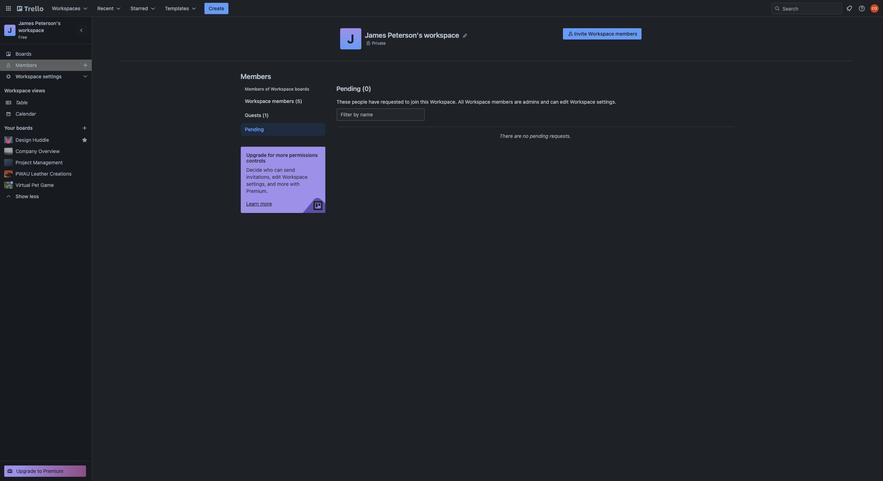Task type: describe. For each thing, give the bounding box(es) containing it.
1 horizontal spatial members
[[492, 99, 513, 105]]

starred icon image
[[82, 137, 87, 143]]

show
[[16, 193, 28, 199]]

j for 'j' link
[[8, 26, 12, 34]]

pet
[[32, 182, 39, 188]]

permissions
[[289, 152, 318, 158]]

project management link
[[16, 159, 87, 166]]

design huddle link
[[16, 137, 79, 144]]

workspace.
[[430, 99, 457, 105]]

settings.
[[597, 99, 617, 105]]

upgrade to premium
[[16, 468, 63, 474]]

settings,
[[246, 181, 266, 187]]

these people have requested to join this workspace. all workspace members are admins and can edit workspace settings.
[[337, 99, 617, 105]]

learn more
[[246, 201, 272, 207]]

upgrade for more permissions controls decide who can send invitations, edit workspace settings, and more with premium.
[[246, 152, 318, 194]]

game
[[40, 182, 54, 188]]

free
[[18, 35, 27, 40]]

christina overa (christinaovera) image
[[871, 4, 879, 13]]

upgrade for upgrade for more permissions controls decide who can send invitations, edit workspace settings, and more with premium.
[[246, 152, 267, 158]]

0 horizontal spatial to
[[37, 468, 42, 474]]

0 vertical spatial can
[[551, 99, 559, 105]]

company overview link
[[16, 148, 87, 155]]

there are no pending requests.
[[500, 133, 571, 139]]

workspace for james peterson's workspace free
[[18, 27, 44, 33]]

recent
[[97, 5, 114, 11]]

controls
[[246, 158, 266, 164]]

and for admins
[[541, 99, 549, 105]]

0 vertical spatial are
[[515, 99, 522, 105]]

members of workspace boards
[[245, 86, 309, 92]]

workspaces button
[[48, 3, 92, 14]]

( 0 )
[[362, 85, 371, 92]]

search image
[[775, 6, 781, 11]]

guests
[[245, 112, 261, 118]]

pwau
[[16, 171, 30, 177]]

workspace for james peterson's workspace
[[424, 31, 459, 39]]

)
[[369, 85, 371, 92]]

project
[[16, 159, 32, 165]]

private
[[372, 40, 386, 46]]

pwau leather creations link
[[16, 170, 87, 177]]

these
[[337, 99, 351, 105]]

requested
[[381, 99, 404, 105]]

more inside button
[[260, 201, 272, 207]]

members inside button
[[616, 31, 638, 37]]

for
[[268, 152, 275, 158]]

boards
[[16, 51, 32, 57]]

premium.
[[246, 188, 268, 194]]

workspace settings button
[[0, 71, 92, 82]]

settings
[[43, 73, 62, 79]]

(5)
[[295, 98, 302, 104]]

workspace up table
[[4, 87, 31, 93]]

peterson's for james peterson's workspace free
[[35, 20, 61, 26]]

with
[[290, 181, 300, 187]]

show less button
[[0, 191, 92, 202]]

have
[[369, 99, 380, 105]]

learn more button
[[246, 200, 272, 207]]

creations
[[50, 171, 72, 177]]

0 vertical spatial members
[[16, 62, 37, 68]]

james peterson's workspace free
[[18, 20, 62, 40]]

invitations,
[[246, 174, 271, 180]]

primary element
[[0, 0, 884, 17]]

j button
[[340, 28, 362, 49]]

workspace settings
[[16, 73, 62, 79]]

your boards with 5 items element
[[4, 124, 71, 132]]

members link
[[0, 60, 92, 71]]

virtual pet game link
[[16, 182, 87, 189]]

send
[[284, 167, 295, 173]]

workspace inside upgrade for more permissions controls decide who can send invitations, edit workspace settings, and more with premium.
[[282, 174, 308, 180]]

no
[[523, 133, 529, 139]]

create
[[209, 5, 224, 11]]

recent button
[[93, 3, 125, 14]]

workspace inside button
[[589, 31, 615, 37]]

1 horizontal spatial to
[[405, 99, 410, 105]]

peterson's for james peterson's workspace
[[388, 31, 423, 39]]

(
[[362, 85, 365, 92]]

0
[[365, 85, 369, 92]]

decide
[[246, 167, 262, 173]]

company
[[16, 148, 37, 154]]

pending inside "link"
[[245, 126, 264, 132]]

show less
[[16, 193, 39, 199]]

pending link
[[241, 123, 325, 136]]

upgrade for upgrade to premium
[[16, 468, 36, 474]]

workspace right all at the top of page
[[465, 99, 491, 105]]

0 vertical spatial pending
[[337, 85, 361, 92]]

workspaces
[[52, 5, 80, 11]]

there
[[500, 133, 513, 139]]



Task type: vqa. For each thing, say whether or not it's contained in the screenshot.
Disable
no



Task type: locate. For each thing, give the bounding box(es) containing it.
calendar link
[[16, 110, 87, 117]]

peterson's inside james peterson's workspace free
[[35, 20, 61, 26]]

0 horizontal spatial peterson's
[[35, 20, 61, 26]]

1 vertical spatial upgrade
[[16, 468, 36, 474]]

less
[[30, 193, 39, 199]]

and inside upgrade for more permissions controls decide who can send invitations, edit workspace settings, and more with premium.
[[267, 181, 276, 187]]

j left james peterson's workspace free
[[8, 26, 12, 34]]

and
[[541, 99, 549, 105], [267, 181, 276, 187]]

table
[[16, 99, 28, 105]]

leather
[[31, 171, 48, 177]]

sm image
[[567, 30, 575, 37]]

to left premium
[[37, 468, 42, 474]]

1 vertical spatial edit
[[272, 174, 281, 180]]

workspace members
[[245, 98, 294, 104]]

(1)
[[263, 112, 269, 118]]

1 horizontal spatial and
[[541, 99, 549, 105]]

are
[[515, 99, 522, 105], [515, 133, 522, 139]]

your boards
[[4, 125, 33, 131]]

1 vertical spatial and
[[267, 181, 276, 187]]

virtual pet game
[[16, 182, 54, 188]]

2 vertical spatial members
[[245, 86, 264, 92]]

add board image
[[82, 125, 87, 131]]

0 notifications image
[[845, 4, 854, 13]]

0 vertical spatial and
[[541, 99, 549, 105]]

workspace navigation collapse icon image
[[77, 25, 87, 35]]

who
[[264, 167, 273, 173]]

learn
[[246, 201, 259, 207]]

invite workspace members button
[[563, 28, 642, 40]]

can right who
[[274, 167, 283, 173]]

1 vertical spatial pending
[[245, 126, 264, 132]]

more right for
[[276, 152, 288, 158]]

upgrade left premium
[[16, 468, 36, 474]]

1 vertical spatial james
[[365, 31, 386, 39]]

members
[[16, 62, 37, 68], [241, 72, 271, 80], [245, 86, 264, 92]]

templates button
[[161, 3, 200, 14]]

0 horizontal spatial pending
[[245, 126, 264, 132]]

members left of
[[245, 86, 264, 92]]

templates
[[165, 5, 189, 11]]

j
[[8, 26, 12, 34], [347, 31, 354, 46]]

1 horizontal spatial boards
[[295, 86, 309, 92]]

james up private
[[365, 31, 386, 39]]

james inside james peterson's workspace free
[[18, 20, 34, 26]]

open information menu image
[[859, 5, 866, 12]]

pending up these
[[337, 85, 361, 92]]

requests.
[[550, 133, 571, 139]]

j left private
[[347, 31, 354, 46]]

1 vertical spatial more
[[277, 181, 289, 187]]

workspace inside popup button
[[16, 73, 41, 79]]

and right admins at the right top of page
[[541, 99, 549, 105]]

0 horizontal spatial and
[[267, 181, 276, 187]]

starred
[[131, 5, 148, 11]]

1 horizontal spatial pending
[[337, 85, 361, 92]]

workspace views
[[4, 87, 45, 93]]

workspace up guests
[[245, 98, 271, 104]]

members up of
[[241, 72, 271, 80]]

more left with
[[277, 181, 289, 187]]

1 horizontal spatial james
[[365, 31, 386, 39]]

table link
[[16, 99, 87, 106]]

all
[[458, 99, 464, 105]]

workspace up free
[[18, 27, 44, 33]]

0 horizontal spatial boards
[[16, 125, 33, 131]]

james peterson's workspace link
[[18, 20, 62, 33]]

edit down who
[[272, 174, 281, 180]]

0 horizontal spatial can
[[274, 167, 283, 173]]

peterson's
[[35, 20, 61, 26], [388, 31, 423, 39]]

james
[[18, 20, 34, 26], [365, 31, 386, 39]]

your
[[4, 125, 15, 131]]

and for settings,
[[267, 181, 276, 187]]

upgrade inside upgrade for more permissions controls decide who can send invitations, edit workspace settings, and more with premium.
[[246, 152, 267, 158]]

0 vertical spatial upgrade
[[246, 152, 267, 158]]

workspace up workspace views
[[16, 73, 41, 79]]

upgrade
[[246, 152, 267, 158], [16, 468, 36, 474]]

workspace right of
[[271, 86, 294, 92]]

management
[[33, 159, 63, 165]]

boards up design
[[16, 125, 33, 131]]

workspace left settings.
[[570, 99, 596, 105]]

and down who
[[267, 181, 276, 187]]

huddle
[[33, 137, 49, 143]]

0 horizontal spatial workspace
[[18, 27, 44, 33]]

to
[[405, 99, 410, 105], [37, 468, 42, 474]]

0 vertical spatial james
[[18, 20, 34, 26]]

1 horizontal spatial j
[[347, 31, 354, 46]]

starred button
[[126, 3, 159, 14]]

0 horizontal spatial edit
[[272, 174, 281, 180]]

workspace up with
[[282, 174, 308, 180]]

edit right admins at the right top of page
[[560, 99, 569, 105]]

boards link
[[0, 48, 92, 60]]

views
[[32, 87, 45, 93]]

of
[[265, 86, 270, 92]]

upgrade left for
[[246, 152, 267, 158]]

can right admins at the right top of page
[[551, 99, 559, 105]]

virtual
[[16, 182, 30, 188]]

more
[[276, 152, 288, 158], [277, 181, 289, 187], [260, 201, 272, 207]]

join
[[411, 99, 419, 105]]

overview
[[38, 148, 60, 154]]

are left the no
[[515, 133, 522, 139]]

back to home image
[[17, 3, 43, 14]]

1 vertical spatial peterson's
[[388, 31, 423, 39]]

can inside upgrade for more permissions controls decide who can send invitations, edit workspace settings, and more with premium.
[[274, 167, 283, 173]]

2 vertical spatial more
[[260, 201, 272, 207]]

workspace down primary element
[[424, 31, 459, 39]]

2 horizontal spatial members
[[616, 31, 638, 37]]

1 vertical spatial to
[[37, 468, 42, 474]]

j for j button
[[347, 31, 354, 46]]

0 horizontal spatial james
[[18, 20, 34, 26]]

edit inside upgrade for more permissions controls decide who can send invitations, edit workspace settings, and more with premium.
[[272, 174, 281, 180]]

1 horizontal spatial can
[[551, 99, 559, 105]]

more right learn on the left top of the page
[[260, 201, 272, 207]]

1 vertical spatial boards
[[16, 125, 33, 131]]

0 vertical spatial to
[[405, 99, 410, 105]]

1 horizontal spatial upgrade
[[246, 152, 267, 158]]

1 vertical spatial members
[[241, 72, 271, 80]]

Search field
[[772, 3, 843, 14]]

0 vertical spatial boards
[[295, 86, 309, 92]]

design
[[16, 137, 31, 143]]

are left admins at the right top of page
[[515, 99, 522, 105]]

0 horizontal spatial members
[[272, 98, 294, 104]]

upgrade to premium link
[[4, 466, 86, 477]]

premium
[[43, 468, 63, 474]]

0 horizontal spatial upgrade
[[16, 468, 36, 474]]

workspace
[[589, 31, 615, 37], [16, 73, 41, 79], [271, 86, 294, 92], [4, 87, 31, 93], [245, 98, 271, 104], [465, 99, 491, 105], [570, 99, 596, 105], [282, 174, 308, 180]]

james for james peterson's workspace
[[365, 31, 386, 39]]

admins
[[523, 99, 540, 105]]

1 vertical spatial are
[[515, 133, 522, 139]]

this
[[421, 99, 429, 105]]

invite workspace members
[[575, 31, 638, 37]]

1 horizontal spatial edit
[[560, 99, 569, 105]]

workspace right invite
[[589, 31, 615, 37]]

create button
[[205, 3, 229, 14]]

pwau leather creations
[[16, 171, 72, 177]]

workspace inside james peterson's workspace free
[[18, 27, 44, 33]]

0 horizontal spatial j
[[8, 26, 12, 34]]

boards
[[295, 86, 309, 92], [16, 125, 33, 131]]

Filter by name text field
[[337, 108, 425, 121]]

james up free
[[18, 20, 34, 26]]

james for james peterson's workspace free
[[18, 20, 34, 26]]

james peterson's workspace
[[365, 31, 459, 39]]

1 horizontal spatial peterson's
[[388, 31, 423, 39]]

j link
[[4, 25, 16, 36]]

project management
[[16, 159, 63, 165]]

members
[[616, 31, 638, 37], [272, 98, 294, 104], [492, 99, 513, 105]]

pending down guests
[[245, 126, 264, 132]]

0 vertical spatial more
[[276, 152, 288, 158]]

to left the "join"
[[405, 99, 410, 105]]

pending
[[530, 133, 549, 139]]

calendar
[[16, 111, 36, 117]]

boards up "(5)"
[[295, 86, 309, 92]]

0 vertical spatial peterson's
[[35, 20, 61, 26]]

0 vertical spatial edit
[[560, 99, 569, 105]]

members down boards
[[16, 62, 37, 68]]

j inside button
[[347, 31, 354, 46]]

1 horizontal spatial workspace
[[424, 31, 459, 39]]

1 vertical spatial can
[[274, 167, 283, 173]]

company overview
[[16, 148, 60, 154]]

invite
[[575, 31, 587, 37]]



